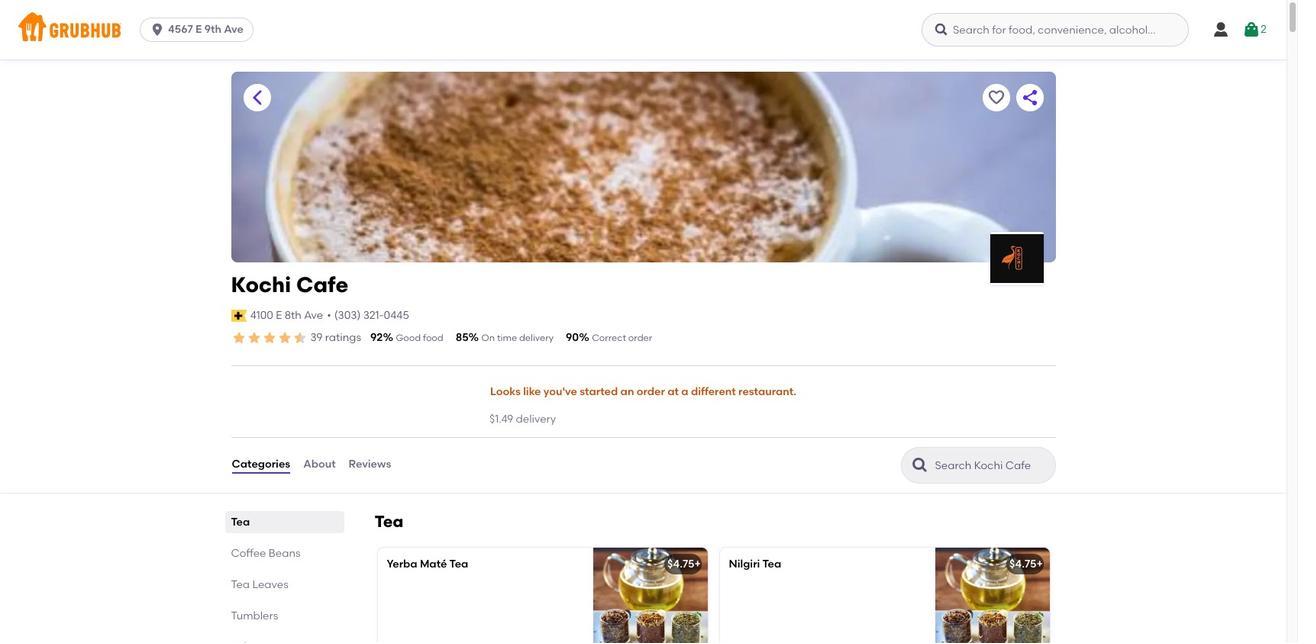 Task type: locate. For each thing, give the bounding box(es) containing it.
like
[[523, 386, 541, 399]]

2 $4.75 + from the left
[[1010, 558, 1043, 571]]

save this restaurant image
[[987, 89, 1006, 107]]

0 horizontal spatial $4.75
[[668, 558, 695, 571]]

main navigation navigation
[[0, 0, 1287, 60]]

$4.75 + for nilgiri tea
[[1010, 558, 1043, 571]]

svg image inside 4567 e 9th ave button
[[150, 22, 165, 37]]

$4.75 + for yerba maté tea
[[668, 558, 701, 571]]

+ for yerba maté tea
[[695, 558, 701, 571]]

e left the "8th"
[[276, 309, 282, 322]]

good
[[396, 333, 421, 344]]

8th
[[285, 309, 302, 322]]

1 horizontal spatial +
[[1037, 558, 1043, 571]]

at
[[668, 386, 679, 399]]

+ for nilgiri tea
[[1037, 558, 1043, 571]]

1 horizontal spatial $4.75 +
[[1010, 558, 1043, 571]]

you've
[[544, 386, 577, 399]]

0 vertical spatial delivery
[[519, 333, 554, 344]]

coffee
[[231, 547, 266, 560]]

4567 e 9th ave
[[168, 23, 244, 36]]

nilgiri
[[729, 558, 760, 571]]

1 vertical spatial delivery
[[516, 413, 556, 426]]

delivery
[[519, 333, 554, 344], [516, 413, 556, 426]]

order left "at"
[[637, 386, 665, 399]]

1 horizontal spatial svg image
[[1212, 21, 1231, 39]]

kochi
[[231, 272, 291, 298]]

ave
[[224, 23, 244, 36], [304, 309, 323, 322]]

$4.75 +
[[668, 558, 701, 571], [1010, 558, 1043, 571]]

1 + from the left
[[695, 558, 701, 571]]

an
[[621, 386, 634, 399]]

e inside button
[[196, 23, 202, 36]]

0 vertical spatial e
[[196, 23, 202, 36]]

0 horizontal spatial e
[[196, 23, 202, 36]]

$1.49 delivery
[[490, 413, 556, 426]]

kochi cafe logo image
[[990, 234, 1044, 283]]

2
[[1261, 23, 1267, 36]]

90
[[566, 331, 579, 344]]

looks like you've started an order at a different restaurant. button
[[490, 376, 797, 410]]

on
[[482, 333, 495, 344]]

0 horizontal spatial svg image
[[150, 22, 165, 37]]

delivery right time
[[519, 333, 554, 344]]

order
[[628, 333, 652, 344], [637, 386, 665, 399]]

ave inside button
[[224, 23, 244, 36]]

svg image for 4567 e 9th ave
[[150, 22, 165, 37]]

e inside 'button'
[[276, 309, 282, 322]]

yerba maté tea image
[[593, 548, 708, 644]]

ave right 9th
[[224, 23, 244, 36]]

tea leaves
[[231, 579, 289, 592]]

1 vertical spatial ave
[[304, 309, 323, 322]]

0 horizontal spatial ave
[[224, 23, 244, 36]]

1 vertical spatial e
[[276, 309, 282, 322]]

39
[[311, 331, 323, 344]]

tea up coffee
[[231, 516, 250, 529]]

about
[[303, 459, 336, 472]]

restaurant.
[[739, 386, 797, 399]]

started
[[580, 386, 618, 399]]

save this restaurant button
[[983, 84, 1010, 112]]

ave inside 'button'
[[304, 309, 323, 322]]

e for 4100
[[276, 309, 282, 322]]

delivery down like
[[516, 413, 556, 426]]

0 horizontal spatial $4.75 +
[[668, 558, 701, 571]]

ratings
[[325, 331, 361, 344]]

$1.49
[[490, 413, 514, 426]]

1 $4.75 + from the left
[[668, 558, 701, 571]]

tea right nilgiri
[[763, 558, 782, 571]]

search icon image
[[911, 456, 929, 475]]

(303) 321-0445 button
[[334, 308, 409, 324]]

share icon image
[[1021, 89, 1039, 107]]

0 horizontal spatial +
[[695, 558, 701, 571]]

+
[[695, 558, 701, 571], [1037, 558, 1043, 571]]

1 horizontal spatial ave
[[304, 309, 323, 322]]

svg image
[[1212, 21, 1231, 39], [934, 22, 949, 37]]

Search for food, convenience, alcohol... search field
[[922, 13, 1189, 47]]

tea right maté
[[450, 558, 468, 571]]

4100 e 8th ave
[[250, 309, 323, 322]]

$4.75 for yerba maté tea
[[668, 558, 695, 571]]

39 ratings
[[311, 331, 361, 344]]

ave left • on the left
[[304, 309, 323, 322]]

2 + from the left
[[1037, 558, 1043, 571]]

1 horizontal spatial e
[[276, 309, 282, 322]]

correct order
[[592, 333, 652, 344]]

e
[[196, 23, 202, 36], [276, 309, 282, 322]]

$4.75
[[668, 558, 695, 571], [1010, 558, 1037, 571]]

tea
[[375, 512, 404, 531], [231, 516, 250, 529], [450, 558, 468, 571], [763, 558, 782, 571], [231, 579, 250, 592]]

nilgiri tea
[[729, 558, 782, 571]]

321-
[[363, 309, 384, 322]]

0 vertical spatial ave
[[224, 23, 244, 36]]

92
[[370, 331, 383, 344]]

star icon image
[[231, 331, 246, 346], [246, 331, 262, 346], [262, 331, 277, 346], [277, 331, 292, 346], [292, 331, 307, 346], [292, 331, 307, 346]]

4100
[[250, 309, 273, 322]]

kochi cafe
[[231, 272, 348, 298]]

2 $4.75 from the left
[[1010, 558, 1037, 571]]

caret left icon image
[[248, 89, 266, 107]]

1 $4.75 from the left
[[668, 558, 695, 571]]

svg image inside the 2 'button'
[[1243, 21, 1261, 39]]

1 horizontal spatial $4.75
[[1010, 558, 1037, 571]]

e left 9th
[[196, 23, 202, 36]]

1 horizontal spatial svg image
[[1243, 21, 1261, 39]]

order right correct
[[628, 333, 652, 344]]

svg image
[[1243, 21, 1261, 39], [150, 22, 165, 37]]

1 vertical spatial order
[[637, 386, 665, 399]]

2 button
[[1243, 16, 1267, 44]]



Task type: vqa. For each thing, say whether or not it's contained in the screenshot.
Georgia
no



Task type: describe. For each thing, give the bounding box(es) containing it.
e for 4567
[[196, 23, 202, 36]]

different
[[691, 386, 736, 399]]

•
[[327, 309, 331, 322]]

yerba
[[387, 558, 418, 571]]

subscription pass image
[[231, 310, 246, 322]]

looks like you've started an order at a different restaurant.
[[490, 386, 797, 399]]

order inside button
[[637, 386, 665, 399]]

85
[[456, 331, 469, 344]]

0 vertical spatial order
[[628, 333, 652, 344]]

a
[[682, 386, 689, 399]]

ave for 4100 e 8th ave
[[304, 309, 323, 322]]

looks
[[490, 386, 521, 399]]

4567
[[168, 23, 193, 36]]

• (303) 321-0445
[[327, 309, 409, 322]]

cafe
[[296, 272, 348, 298]]

Search Kochi Cafe search field
[[934, 459, 1051, 473]]

ave for 4567 e 9th ave
[[224, 23, 244, 36]]

time
[[497, 333, 517, 344]]

coffee beans
[[231, 547, 301, 560]]

maté
[[420, 558, 447, 571]]

tea left leaves
[[231, 579, 250, 592]]

4100 e 8th ave button
[[250, 308, 324, 325]]

correct
[[592, 333, 626, 344]]

reviews
[[349, 459, 391, 472]]

svg image for 2
[[1243, 21, 1261, 39]]

leaves
[[252, 579, 289, 592]]

on time delivery
[[482, 333, 554, 344]]

0445
[[384, 309, 409, 322]]

(303)
[[334, 309, 361, 322]]

food
[[423, 333, 444, 344]]

tumblers
[[231, 610, 278, 623]]

0 horizontal spatial svg image
[[934, 22, 949, 37]]

reviews button
[[348, 438, 392, 493]]

beans
[[269, 547, 301, 560]]

$4.75 for nilgiri tea
[[1010, 558, 1037, 571]]

categories button
[[231, 438, 291, 493]]

nilgiri tea image
[[935, 548, 1050, 644]]

good food
[[396, 333, 444, 344]]

9th
[[204, 23, 222, 36]]

yerba maté tea
[[387, 558, 468, 571]]

4567 e 9th ave button
[[140, 18, 260, 42]]

about button
[[303, 438, 337, 493]]

categories
[[232, 459, 290, 472]]

tea up yerba at the left of the page
[[375, 512, 404, 531]]



